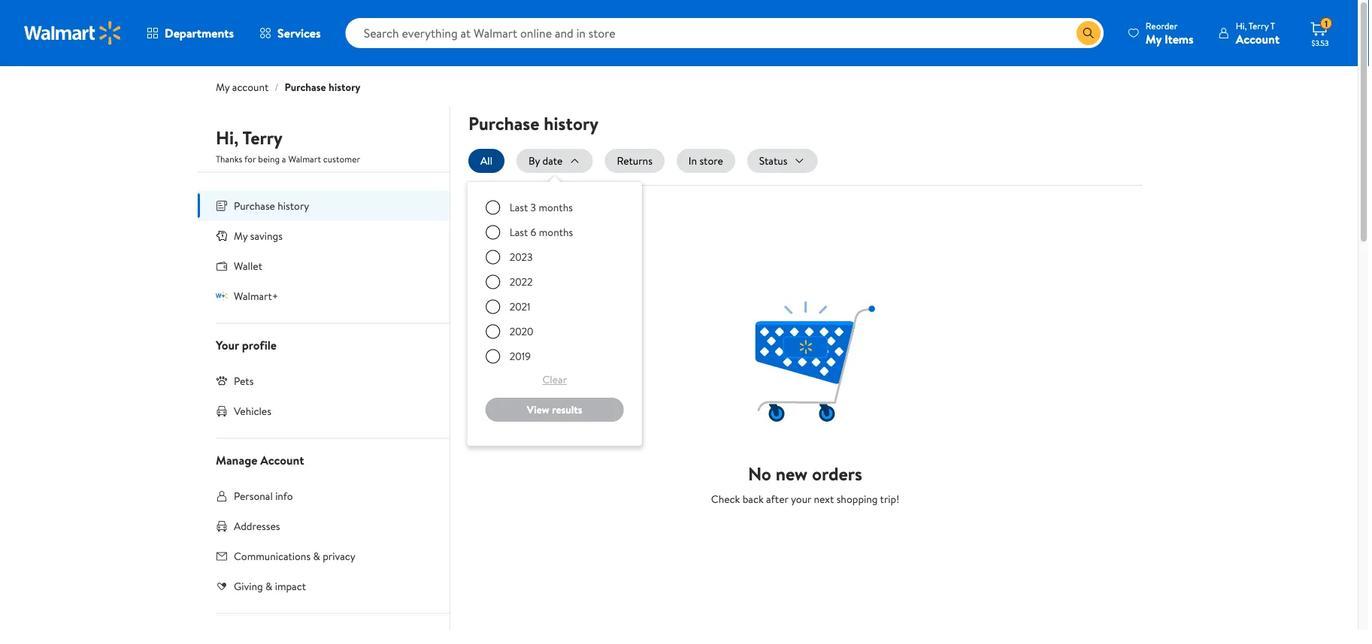 Task type: vqa. For each thing, say whether or not it's contained in the screenshot.
my savings
yes



Task type: describe. For each thing, give the bounding box(es) containing it.
in store
[[689, 153, 724, 168]]

group containing last 3 months
[[480, 194, 630, 434]]

manage
[[216, 452, 258, 468]]

customer
[[323, 153, 360, 165]]

departments
[[165, 25, 234, 41]]

2022
[[510, 275, 533, 289]]

view results button
[[486, 398, 624, 422]]

clear
[[543, 372, 567, 387]]

personal info
[[234, 489, 293, 503]]

6
[[531, 225, 537, 240]]

addresses link
[[198, 511, 450, 541]]

hi, for thanks for being a walmart customer
[[216, 125, 239, 150]]

my savings link
[[198, 221, 450, 251]]

my account / purchase history
[[216, 80, 361, 94]]

my for my savings
[[234, 228, 248, 243]]

pets link
[[198, 366, 450, 396]]

a
[[282, 153, 286, 165]]

personal
[[234, 489, 273, 503]]

no new orders check back after your next shopping trip!
[[711, 461, 900, 507]]

2 horizontal spatial purchase
[[469, 111, 540, 136]]

2023
[[510, 250, 533, 264]]

1 vertical spatial purchase history link
[[198, 191, 450, 221]]

next
[[814, 492, 834, 507]]

addresses
[[234, 519, 280, 533]]

view
[[527, 402, 550, 417]]

wallet
[[234, 258, 262, 273]]

shopping
[[837, 492, 878, 507]]

3
[[531, 200, 536, 215]]

walmart+ link
[[198, 281, 450, 311]]

status
[[760, 153, 788, 168]]

view results
[[527, 402, 583, 417]]

walmart+
[[234, 288, 278, 303]]

Search search field
[[346, 18, 1104, 48]]

hi, terry t account
[[1236, 19, 1280, 47]]

walmart
[[288, 153, 321, 165]]

savings
[[250, 228, 283, 243]]

vehicles link
[[198, 396, 450, 426]]

communications & privacy
[[234, 549, 356, 563]]

walmart image
[[24, 21, 122, 45]]

2023 radio
[[486, 250, 501, 265]]

2019
[[510, 349, 531, 364]]

my savings
[[234, 228, 283, 243]]

my account link
[[216, 80, 269, 94]]

$3.53
[[1312, 38, 1330, 48]]

0 vertical spatial purchase history link
[[285, 80, 361, 94]]

impact
[[275, 579, 306, 594]]

0 vertical spatial history
[[329, 80, 361, 94]]

departments button
[[134, 15, 247, 51]]

vehicles
[[234, 404, 271, 418]]

/
[[275, 80, 279, 94]]

returns
[[617, 153, 653, 168]]

pets
[[234, 373, 254, 388]]

communications
[[234, 549, 311, 563]]

personal info link
[[198, 481, 450, 511]]

last 6 months
[[510, 225, 573, 240]]

your
[[216, 337, 239, 353]]

my inside reorder my items
[[1146, 30, 1162, 47]]

wallet link
[[198, 251, 450, 281]]

your profile
[[216, 337, 277, 353]]

in store button
[[677, 149, 736, 173]]

1 horizontal spatial purchase history
[[469, 111, 599, 136]]

1
[[1325, 17, 1329, 30]]

trip!
[[881, 492, 900, 507]]

your
[[791, 492, 812, 507]]

2019 radio
[[486, 349, 501, 364]]

2022 radio
[[486, 275, 501, 290]]

results
[[552, 402, 583, 417]]



Task type: locate. For each thing, give the bounding box(es) containing it.
purchase right /
[[285, 80, 326, 94]]

my left account
[[216, 80, 230, 94]]

status button
[[748, 149, 818, 173]]

icon image inside pets link
[[216, 375, 228, 387]]

services button
[[247, 15, 334, 51]]

account left $3.53
[[1236, 30, 1280, 47]]

back
[[743, 492, 764, 507]]

purchase history up by
[[469, 111, 599, 136]]

giving
[[234, 579, 263, 594]]

Last 3 months radio
[[486, 200, 501, 215]]

clear button
[[486, 368, 624, 392]]

1 last from the top
[[510, 200, 528, 215]]

2020 radio
[[486, 324, 501, 339]]

months
[[539, 200, 573, 215], [539, 225, 573, 240]]

last 3 months
[[510, 200, 573, 215]]

icon image inside walmart+ link
[[216, 290, 228, 302]]

purchase history link right /
[[285, 80, 361, 94]]

2 vertical spatial icon image
[[216, 375, 228, 387]]

hi, inside hi, terry t account
[[1236, 19, 1247, 32]]

1 vertical spatial last
[[510, 225, 528, 240]]

0 vertical spatial months
[[539, 200, 573, 215]]

0 vertical spatial purchase history
[[469, 111, 599, 136]]

& for giving
[[266, 579, 273, 594]]

last for last 3 months
[[510, 200, 528, 215]]

1 months from the top
[[539, 200, 573, 215]]

thanks
[[216, 153, 242, 165]]

0 horizontal spatial purchase
[[234, 198, 275, 213]]

for
[[245, 153, 256, 165]]

terry for for
[[243, 125, 283, 150]]

icon image left my savings
[[216, 230, 228, 242]]

purchase history up savings
[[234, 198, 309, 213]]

1 horizontal spatial terry
[[1249, 19, 1269, 32]]

history up savings
[[278, 198, 309, 213]]

1 horizontal spatial &
[[313, 549, 320, 563]]

in
[[689, 153, 697, 168]]

account up info
[[260, 452, 304, 468]]

communications & privacy link
[[198, 541, 450, 571]]

2 vertical spatial my
[[234, 228, 248, 243]]

0 vertical spatial &
[[313, 549, 320, 563]]

hi, up thanks on the left of the page
[[216, 125, 239, 150]]

icon image for my savings
[[216, 230, 228, 242]]

account
[[1236, 30, 1280, 47], [260, 452, 304, 468]]

1 horizontal spatial account
[[1236, 30, 1280, 47]]

&
[[313, 549, 320, 563], [266, 579, 273, 594]]

terry
[[1249, 19, 1269, 32], [243, 125, 283, 150]]

last for last 6 months
[[510, 225, 528, 240]]

my
[[1146, 30, 1162, 47], [216, 80, 230, 94], [234, 228, 248, 243]]

manage account
[[216, 452, 304, 468]]

history
[[329, 80, 361, 94], [544, 111, 599, 136], [278, 198, 309, 213]]

2 vertical spatial purchase
[[234, 198, 275, 213]]

& for communications
[[313, 549, 320, 563]]

1 vertical spatial account
[[260, 452, 304, 468]]

last left 3
[[510, 200, 528, 215]]

purchase up my savings
[[234, 198, 275, 213]]

profile
[[242, 337, 277, 353]]

1 vertical spatial purchase
[[469, 111, 540, 136]]

0 horizontal spatial purchase history
[[234, 198, 309, 213]]

Last 6 months radio
[[486, 225, 501, 240]]

all button
[[469, 149, 505, 173]]

services
[[278, 25, 321, 41]]

history right /
[[329, 80, 361, 94]]

0 horizontal spatial account
[[260, 452, 304, 468]]

1 vertical spatial icon image
[[216, 290, 228, 302]]

months right 3
[[539, 200, 573, 215]]

account
[[232, 80, 269, 94]]

0 horizontal spatial terry
[[243, 125, 283, 150]]

my for my account / purchase history
[[216, 80, 230, 94]]

privacy
[[323, 549, 356, 563]]

store
[[700, 153, 724, 168]]

2 months from the top
[[539, 225, 573, 240]]

2021
[[510, 299, 531, 314]]

terry left t
[[1249, 19, 1269, 32]]

search icon image
[[1083, 27, 1095, 39]]

hi, inside hi, terry thanks for being a walmart customer
[[216, 125, 239, 150]]

2 icon image from the top
[[216, 290, 228, 302]]

new
[[776, 461, 808, 486]]

by date button
[[517, 149, 593, 173]]

my left items
[[1146, 30, 1162, 47]]

purchase
[[285, 80, 326, 94], [469, 111, 540, 136], [234, 198, 275, 213]]

items
[[1165, 30, 1194, 47]]

being
[[258, 153, 280, 165]]

0 vertical spatial hi,
[[1236, 19, 1247, 32]]

icon image left walmart+
[[216, 290, 228, 302]]

months for last 3 months
[[539, 200, 573, 215]]

1 horizontal spatial my
[[234, 228, 248, 243]]

check
[[711, 492, 740, 507]]

1 horizontal spatial purchase
[[285, 80, 326, 94]]

list
[[468, 149, 1143, 446]]

1 vertical spatial months
[[539, 225, 573, 240]]

terry up being
[[243, 125, 283, 150]]

0 horizontal spatial my
[[216, 80, 230, 94]]

1 vertical spatial &
[[266, 579, 273, 594]]

last
[[510, 200, 528, 215], [510, 225, 528, 240]]

2020
[[510, 324, 534, 339]]

& left privacy
[[313, 549, 320, 563]]

returns button
[[605, 149, 665, 173]]

1 vertical spatial terry
[[243, 125, 283, 150]]

0 vertical spatial account
[[1236, 30, 1280, 47]]

my inside my savings link
[[234, 228, 248, 243]]

hi,
[[1236, 19, 1247, 32], [216, 125, 239, 150]]

0 vertical spatial my
[[1146, 30, 1162, 47]]

by date
[[529, 153, 563, 168]]

1 vertical spatial purchase history
[[234, 198, 309, 213]]

terry for account
[[1249, 19, 1269, 32]]

hi, for account
[[1236, 19, 1247, 32]]

after
[[767, 492, 789, 507]]

1 icon image from the top
[[216, 230, 228, 242]]

no
[[748, 461, 772, 486]]

& right giving in the bottom left of the page
[[266, 579, 273, 594]]

2 horizontal spatial my
[[1146, 30, 1162, 47]]

0 vertical spatial last
[[510, 200, 528, 215]]

icon image for pets
[[216, 375, 228, 387]]

0 vertical spatial icon image
[[216, 230, 228, 242]]

t
[[1271, 19, 1276, 32]]

Walmart Site-Wide search field
[[346, 18, 1104, 48]]

all
[[481, 153, 493, 168]]

purchase up all on the top left of page
[[469, 111, 540, 136]]

2 horizontal spatial history
[[544, 111, 599, 136]]

1 horizontal spatial history
[[329, 80, 361, 94]]

0 horizontal spatial history
[[278, 198, 309, 213]]

0 vertical spatial terry
[[1249, 19, 1269, 32]]

history up by date dropdown button
[[544, 111, 599, 136]]

1 vertical spatial my
[[216, 80, 230, 94]]

2 last from the top
[[510, 225, 528, 240]]

3 icon image from the top
[[216, 375, 228, 387]]

my left savings
[[234, 228, 248, 243]]

1 vertical spatial hi,
[[216, 125, 239, 150]]

info
[[275, 489, 293, 503]]

list containing all
[[468, 149, 1143, 446]]

reorder
[[1146, 19, 1178, 32]]

icon image for walmart+
[[216, 290, 228, 302]]

hi, left t
[[1236, 19, 1247, 32]]

giving & impact
[[234, 579, 306, 594]]

months for last 6 months
[[539, 225, 573, 240]]

giving & impact link
[[198, 571, 450, 601]]

icon image inside my savings link
[[216, 230, 228, 242]]

purchase history link down customer
[[198, 191, 450, 221]]

hi, terry link
[[216, 125, 283, 156]]

group
[[480, 194, 630, 434]]

0 vertical spatial purchase
[[285, 80, 326, 94]]

icon image left pets at the left bottom
[[216, 375, 228, 387]]

terry inside hi, terry t account
[[1249, 19, 1269, 32]]

date
[[543, 153, 563, 168]]

icon image
[[216, 230, 228, 242], [216, 290, 228, 302], [216, 375, 228, 387]]

last left 6
[[510, 225, 528, 240]]

0 horizontal spatial &
[[266, 579, 273, 594]]

terry inside hi, terry thanks for being a walmart customer
[[243, 125, 283, 150]]

1 vertical spatial history
[[544, 111, 599, 136]]

1 horizontal spatial hi,
[[1236, 19, 1247, 32]]

orders
[[812, 461, 863, 486]]

months right 6
[[539, 225, 573, 240]]

by
[[529, 153, 540, 168]]

hi, terry thanks for being a walmart customer
[[216, 125, 360, 165]]

2 vertical spatial history
[[278, 198, 309, 213]]

purchase history
[[469, 111, 599, 136], [234, 198, 309, 213]]

reorder my items
[[1146, 19, 1194, 47]]

0 horizontal spatial hi,
[[216, 125, 239, 150]]

2021 radio
[[486, 299, 501, 314]]



